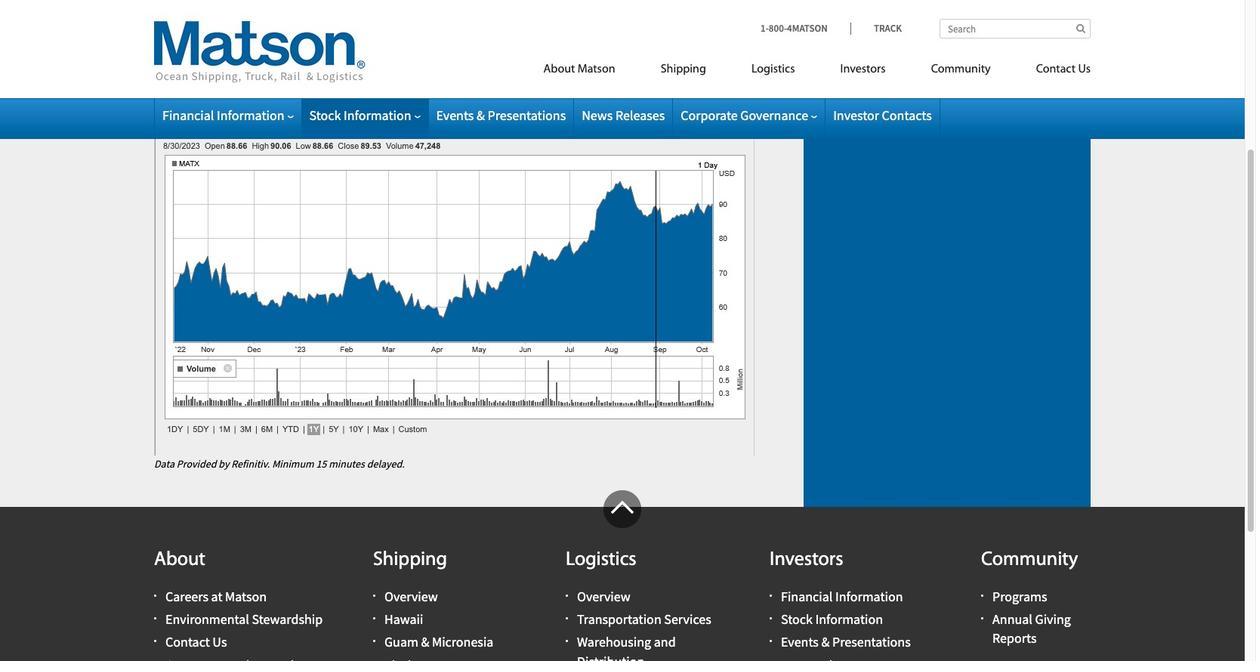 Task type: locate. For each thing, give the bounding box(es) containing it.
stock inside financial information stock information events & presentations
[[781, 611, 813, 628]]

minimum
[[272, 457, 314, 471]]

information
[[217, 107, 284, 124], [344, 107, 411, 124], [836, 588, 903, 605], [816, 611, 883, 628]]

1 horizontal spatial contact us link
[[1014, 56, 1091, 87]]

provided
[[177, 457, 216, 471]]

governance
[[741, 107, 809, 124]]

& inside overview hawaii guam & micronesia
[[421, 633, 430, 651]]

contact us link
[[1014, 56, 1091, 87], [165, 633, 227, 651]]

shipping up corporate on the right top of the page
[[661, 63, 706, 76]]

shipping link
[[638, 56, 729, 87]]

matson
[[578, 63, 615, 76], [225, 588, 267, 605]]

community up programs link
[[981, 550, 1078, 570]]

information for stock information
[[344, 107, 411, 124]]

2 horizontal spatial &
[[822, 633, 830, 651]]

overview link up 'hawaii' link
[[385, 588, 438, 605]]

programs
[[993, 588, 1048, 605]]

track link
[[851, 22, 902, 35]]

programs link
[[993, 588, 1048, 605]]

0 horizontal spatial financial information link
[[162, 107, 294, 124]]

1 horizontal spatial logistics
[[752, 63, 795, 76]]

1 horizontal spatial presentations
[[833, 633, 911, 651]]

warehousing
[[577, 633, 651, 651]]

us down environmental
[[213, 633, 227, 651]]

about inside 'top menu' navigation
[[544, 63, 575, 76]]

contact us
[[1036, 63, 1091, 76]]

overview
[[385, 588, 438, 605], [577, 588, 631, 605]]

footer containing about
[[0, 490, 1245, 661]]

1 vertical spatial stock information link
[[781, 611, 883, 628]]

0 vertical spatial logistics
[[752, 63, 795, 76]]

overview up the transportation
[[577, 588, 631, 605]]

investors
[[841, 63, 886, 76], [770, 550, 844, 570]]

0 vertical spatial shipping
[[661, 63, 706, 76]]

financial information
[[162, 107, 284, 124]]

1 horizontal spatial us
[[1078, 63, 1091, 76]]

0 vertical spatial investors
[[841, 63, 886, 76]]

0 vertical spatial community
[[931, 63, 991, 76]]

0 horizontal spatial overview
[[385, 588, 438, 605]]

1 vertical spatial financial
[[781, 588, 833, 605]]

1 vertical spatial matson
[[225, 588, 267, 605]]

overview inside overview transportation services warehousing and distribution
[[577, 588, 631, 605]]

hawaii link
[[385, 611, 423, 628]]

0 vertical spatial about
[[544, 63, 575, 76]]

4matson
[[787, 22, 828, 35]]

back to top image
[[604, 490, 641, 528]]

matson inside 'top menu' navigation
[[578, 63, 615, 76]]

contact us link down the "search" icon
[[1014, 56, 1091, 87]]

2 overview from the left
[[577, 588, 631, 605]]

None search field
[[940, 19, 1091, 39]]

0 horizontal spatial financial
[[162, 107, 214, 124]]

investors up financial information stock information events & presentations at the bottom right
[[770, 550, 844, 570]]

us inside "careers at matson environmental stewardship contact us"
[[213, 633, 227, 651]]

logistics
[[752, 63, 795, 76], [566, 550, 637, 570]]

overview for transportation
[[577, 588, 631, 605]]

logistics down 800-
[[752, 63, 795, 76]]

matson up environmental stewardship link
[[225, 588, 267, 605]]

stock
[[154, 78, 205, 107], [309, 107, 341, 124], [781, 611, 813, 628]]

delayed.
[[367, 457, 405, 471]]

0 horizontal spatial stock information link
[[309, 107, 420, 124]]

track
[[874, 22, 902, 35]]

releases
[[616, 107, 665, 124]]

0 horizontal spatial us
[[213, 633, 227, 651]]

financial for financial information stock information events & presentations
[[781, 588, 833, 605]]

1 horizontal spatial &
[[477, 107, 485, 124]]

distribution
[[577, 653, 645, 661]]

0 vertical spatial us
[[1078, 63, 1091, 76]]

1 vertical spatial investors
[[770, 550, 844, 570]]

information for financial information
[[217, 107, 284, 124]]

logistics down back to top image
[[566, 550, 637, 570]]

contact us link down environmental
[[165, 633, 227, 651]]

& inside financial information stock information events & presentations
[[822, 633, 830, 651]]

contact down search search field on the right top
[[1036, 63, 1076, 76]]

footer
[[0, 490, 1245, 661]]

events inside financial information stock information events & presentations
[[781, 633, 819, 651]]

investors down track link
[[841, 63, 886, 76]]

overview link for shipping
[[385, 588, 438, 605]]

0 vertical spatial financial information link
[[162, 107, 294, 124]]

guam & micronesia link
[[385, 633, 494, 651]]

news releases link
[[582, 107, 665, 124]]

2 horizontal spatial stock
[[781, 611, 813, 628]]

0 vertical spatial events & presentations link
[[436, 107, 566, 124]]

0 vertical spatial events
[[436, 107, 474, 124]]

overview link
[[385, 588, 438, 605], [577, 588, 631, 605]]

1 vertical spatial financial information link
[[781, 588, 903, 605]]

0 horizontal spatial logistics
[[566, 550, 637, 570]]

careers at matson link
[[165, 588, 267, 605]]

0 vertical spatial contact us link
[[1014, 56, 1091, 87]]

1 horizontal spatial about
[[544, 63, 575, 76]]

0 vertical spatial stock information link
[[309, 107, 420, 124]]

community down search search field on the right top
[[931, 63, 991, 76]]

1 horizontal spatial financial
[[781, 588, 833, 605]]

1 vertical spatial events
[[781, 633, 819, 651]]

and
[[654, 633, 676, 651]]

logistics inside 'top menu' navigation
[[752, 63, 795, 76]]

programs annual giving reports
[[993, 588, 1071, 647]]

annual giving reports link
[[993, 611, 1071, 647]]

contact
[[1036, 63, 1076, 76], [165, 633, 210, 651]]

0 horizontal spatial events
[[436, 107, 474, 124]]

careers
[[165, 588, 209, 605]]

1 horizontal spatial stock
[[309, 107, 341, 124]]

corporate
[[681, 107, 738, 124]]

events & presentations
[[436, 107, 566, 124]]

news releases
[[582, 107, 665, 124]]

about
[[544, 63, 575, 76], [154, 550, 205, 570]]

stock information link
[[309, 107, 420, 124], [781, 611, 883, 628]]

1 vertical spatial community
[[981, 550, 1078, 570]]

matson up 'news'
[[578, 63, 615, 76]]

0 horizontal spatial contact us link
[[165, 633, 227, 651]]

0 vertical spatial matson
[[578, 63, 615, 76]]

0 horizontal spatial matson
[[225, 588, 267, 605]]

0 vertical spatial contact
[[1036, 63, 1076, 76]]

us down the "search" icon
[[1078, 63, 1091, 76]]

1 horizontal spatial financial information link
[[781, 588, 903, 605]]

overview hawaii guam & micronesia
[[385, 588, 494, 651]]

1 vertical spatial events & presentations link
[[781, 633, 911, 651]]

about up events & presentations
[[544, 63, 575, 76]]

2 overview link from the left
[[577, 588, 631, 605]]

about matson
[[544, 63, 615, 76]]

community
[[931, 63, 991, 76], [981, 550, 1078, 570]]

community link
[[909, 56, 1014, 87]]

1 horizontal spatial shipping
[[661, 63, 706, 76]]

about up careers
[[154, 550, 205, 570]]

overview inside overview hawaii guam & micronesia
[[385, 588, 438, 605]]

financial
[[162, 107, 214, 124], [781, 588, 833, 605]]

0 horizontal spatial contact
[[165, 633, 210, 651]]

overview link up the transportation
[[577, 588, 631, 605]]

0 horizontal spatial overview link
[[385, 588, 438, 605]]

us
[[1078, 63, 1091, 76], [213, 633, 227, 651]]

financial inside financial information stock information events & presentations
[[781, 588, 833, 605]]

news
[[582, 107, 613, 124]]

0 horizontal spatial events & presentations link
[[436, 107, 566, 124]]

0 horizontal spatial stock
[[154, 78, 205, 107]]

environmental
[[165, 611, 249, 628]]

stock for stock information
[[309, 107, 341, 124]]

0 horizontal spatial presentations
[[488, 107, 566, 124]]

1 vertical spatial contact
[[165, 633, 210, 651]]

0 horizontal spatial about
[[154, 550, 205, 570]]

1 horizontal spatial matson
[[578, 63, 615, 76]]

stock chart
[[154, 78, 260, 107]]

investors link
[[818, 56, 909, 87]]

1 overview link from the left
[[385, 588, 438, 605]]

1 horizontal spatial events & presentations link
[[781, 633, 911, 651]]

0 horizontal spatial &
[[421, 633, 430, 651]]

events
[[436, 107, 474, 124], [781, 633, 819, 651]]

shipping up hawaii
[[373, 550, 447, 570]]

15
[[316, 457, 327, 471]]

1 horizontal spatial contact
[[1036, 63, 1076, 76]]

1 vertical spatial about
[[154, 550, 205, 570]]

matson image
[[154, 21, 366, 83]]

shipping
[[661, 63, 706, 76], [373, 550, 447, 570]]

1 horizontal spatial overview link
[[577, 588, 631, 605]]

contacts
[[882, 107, 932, 124]]

0 vertical spatial financial
[[162, 107, 214, 124]]

1 horizontal spatial overview
[[577, 588, 631, 605]]

overview up 'hawaii' link
[[385, 588, 438, 605]]

1 vertical spatial presentations
[[833, 633, 911, 651]]

presentations
[[488, 107, 566, 124], [833, 633, 911, 651]]

1 vertical spatial us
[[213, 633, 227, 651]]

contact down environmental
[[165, 633, 210, 651]]

events & presentations link for the right 'stock information' link
[[781, 633, 911, 651]]

1 vertical spatial contact us link
[[165, 633, 227, 651]]

stock for stock chart
[[154, 78, 205, 107]]

&
[[477, 107, 485, 124], [421, 633, 430, 651], [822, 633, 830, 651]]

events & presentations link
[[436, 107, 566, 124], [781, 633, 911, 651]]

1 overview from the left
[[385, 588, 438, 605]]

0 horizontal spatial shipping
[[373, 550, 447, 570]]

presentations inside financial information stock information events & presentations
[[833, 633, 911, 651]]

events & presentations link for topmost 'stock information' link
[[436, 107, 566, 124]]

1 horizontal spatial events
[[781, 633, 819, 651]]

financial information link
[[162, 107, 294, 124], [781, 588, 903, 605]]



Task type: describe. For each thing, give the bounding box(es) containing it.
giving
[[1036, 611, 1071, 628]]

1-
[[761, 22, 769, 35]]

financial information stock information events & presentations
[[781, 588, 911, 651]]

stewardship
[[252, 611, 323, 628]]

careers at matson environmental stewardship contact us
[[165, 588, 323, 651]]

reports
[[993, 630, 1037, 647]]

overview link for logistics
[[577, 588, 631, 605]]

minutes
[[329, 457, 365, 471]]

contact inside 'top menu' navigation
[[1036, 63, 1076, 76]]

transportation services link
[[577, 611, 712, 628]]

us inside 'top menu' navigation
[[1078, 63, 1091, 76]]

1-800-4matson
[[761, 22, 828, 35]]

1 horizontal spatial stock information link
[[781, 611, 883, 628]]

community inside 'top menu' navigation
[[931, 63, 991, 76]]

financial information link for the right 'stock information' link
[[781, 588, 903, 605]]

micronesia
[[432, 633, 494, 651]]

investor contacts
[[833, 107, 932, 124]]

overview transportation services warehousing and distribution
[[577, 588, 712, 661]]

data provided by refinitiv. minimum 15 minutes delayed.
[[154, 457, 405, 471]]

1-800-4matson link
[[761, 22, 851, 35]]

about for about matson
[[544, 63, 575, 76]]

1 vertical spatial logistics
[[566, 550, 637, 570]]

Search search field
[[940, 19, 1091, 39]]

corporate governance
[[681, 107, 809, 124]]

overview for hawaii
[[385, 588, 438, 605]]

annual
[[993, 611, 1033, 628]]

chart
[[210, 78, 260, 107]]

0 vertical spatial presentations
[[488, 107, 566, 124]]

logistics link
[[729, 56, 818, 87]]

transportation
[[577, 611, 662, 628]]

guam
[[385, 633, 419, 651]]

search image
[[1077, 23, 1086, 33]]

by
[[219, 457, 229, 471]]

investor contacts link
[[833, 107, 932, 124]]

top menu navigation
[[476, 56, 1091, 87]]

stock information
[[309, 107, 411, 124]]

data
[[154, 457, 175, 471]]

services
[[664, 611, 712, 628]]

at
[[211, 588, 223, 605]]

matson inside "careers at matson environmental stewardship contact us"
[[225, 588, 267, 605]]

environmental stewardship link
[[165, 611, 323, 628]]

1 vertical spatial shipping
[[373, 550, 447, 570]]

shipping inside 'link'
[[661, 63, 706, 76]]

investor
[[833, 107, 879, 124]]

investors inside 'top menu' navigation
[[841, 63, 886, 76]]

financial for financial information
[[162, 107, 214, 124]]

refinitiv.
[[231, 457, 270, 471]]

contact inside "careers at matson environmental stewardship contact us"
[[165, 633, 210, 651]]

corporate governance link
[[681, 107, 818, 124]]

information for financial information stock information events & presentations
[[836, 588, 903, 605]]

about matson link
[[521, 56, 638, 87]]

800-
[[769, 22, 787, 35]]

financial information link for topmost 'stock information' link
[[162, 107, 294, 124]]

about for about
[[154, 550, 205, 570]]

hawaii
[[385, 611, 423, 628]]

warehousing and distribution link
[[577, 633, 676, 661]]



Task type: vqa. For each thing, say whether or not it's contained in the screenshot.
Annual
yes



